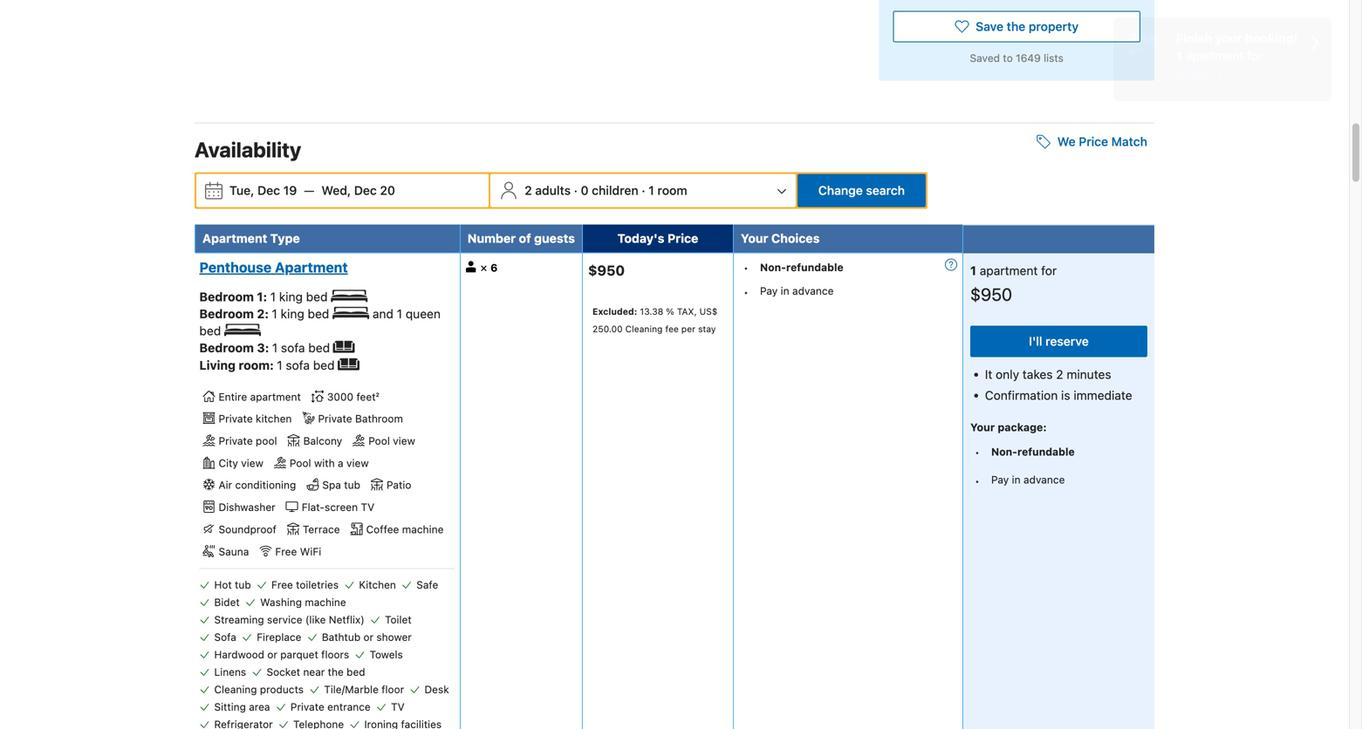 Task type: describe. For each thing, give the bounding box(es) containing it.
match
[[1112, 134, 1148, 149]]

apartment for 1 apartment for $950
[[980, 264, 1039, 278]]

type
[[270, 231, 300, 246]]

stay
[[699, 324, 716, 335]]

1 sofa bed for bedroom 3:
[[272, 341, 333, 356]]

penthouse
[[200, 259, 272, 276]]

fireplace
[[257, 632, 302, 644]]

1 horizontal spatial refundable
[[1018, 446, 1075, 459]]

1 horizontal spatial apartment
[[275, 259, 348, 276]]

room:
[[239, 358, 274, 373]]

13.38
[[640, 307, 664, 317]]

machine for washing machine
[[305, 597, 346, 609]]

1 inside '1 apartment for $950'
[[971, 264, 977, 278]]

pool for pool with a view
[[290, 457, 311, 470]]

hot tub
[[214, 579, 251, 591]]

we
[[1058, 134, 1076, 149]]

private pool
[[219, 435, 277, 447]]

area
[[249, 701, 270, 714]]

property
[[1029, 19, 1079, 34]]

private for private entrance
[[291, 701, 325, 714]]

bathroom
[[355, 413, 403, 425]]

bidet
[[214, 597, 240, 609]]

1 king bed for bedroom 1:
[[270, 290, 331, 304]]

number of guests
[[468, 231, 575, 246]]

6
[[491, 262, 498, 274]]

search
[[867, 183, 905, 198]]

1 horizontal spatial tv
[[391, 701, 405, 714]]

bed for bedroom 1:
[[306, 290, 328, 304]]

parquet
[[280, 649, 319, 661]]

flat-
[[302, 502, 325, 514]]

penthouse apartment link
[[200, 259, 450, 276]]

1 vertical spatial non-
[[992, 446, 1018, 459]]

0 vertical spatial in
[[781, 285, 790, 297]]

1 apartment for $950
[[971, 264, 1057, 305]]

desk
[[425, 684, 449, 696]]

pool view
[[369, 435, 416, 447]]

today's price
[[618, 231, 699, 246]]

king for bedroom 1:
[[279, 290, 303, 304]]

0 vertical spatial apartment
[[203, 231, 267, 246]]

washing machine
[[260, 597, 346, 609]]

1 sofa bed for living room:
[[277, 358, 338, 373]]

the inside dropdown button
[[1007, 19, 1026, 34]]

it only takes 2 minutes confirmation is immediate
[[986, 368, 1133, 403]]

immediate
[[1074, 388, 1133, 403]]

2 dec from the left
[[354, 183, 377, 198]]

bed for living room:
[[313, 358, 335, 373]]

wifi
[[300, 546, 321, 558]]

20
[[380, 183, 395, 198]]

—
[[304, 183, 315, 198]]

bed for bedroom 2:
[[308, 307, 329, 321]]

19
[[284, 183, 297, 198]]

bed inside the '1 queen bed'
[[200, 324, 221, 338]]

0 vertical spatial tv
[[361, 502, 375, 514]]

sauna
[[219, 546, 249, 558]]

city view
[[219, 457, 264, 470]]

dishwasher
[[219, 502, 276, 514]]

(like
[[305, 614, 326, 626]]

products
[[260, 684, 304, 696]]

save the property
[[976, 19, 1079, 34]]

towels
[[370, 649, 403, 661]]

$950 inside finish your booking! 1 apartment for $950
[[1177, 65, 1223, 87]]

floor
[[382, 684, 404, 696]]

spa
[[322, 480, 341, 492]]

availability
[[195, 137, 301, 162]]

sofa for bedroom 3:
[[281, 341, 305, 356]]

2 inside 'dropdown button'
[[525, 183, 532, 198]]

machine for coffee machine
[[402, 524, 444, 536]]

adults
[[535, 183, 571, 198]]

sitting area
[[214, 701, 270, 714]]

3000
[[327, 391, 354, 403]]

private for private pool
[[219, 435, 253, 447]]

city
[[219, 457, 238, 470]]

safe
[[417, 579, 439, 591]]

2 adults · 0 children · 1 room
[[525, 183, 688, 198]]

service
[[267, 614, 303, 626]]

living
[[200, 358, 236, 373]]

minutes
[[1067, 368, 1112, 382]]

floors
[[321, 649, 349, 661]]

to
[[1004, 52, 1014, 64]]

bed up "tile/marble"
[[347, 666, 366, 679]]

tax,
[[677, 307, 697, 317]]

wed,
[[322, 183, 351, 198]]

i'll reserve button
[[971, 326, 1148, 357]]

entire apartment
[[219, 391, 301, 403]]

booking!
[[1246, 31, 1299, 45]]

pool with a view
[[290, 457, 369, 470]]

package:
[[998, 421, 1047, 434]]

fee
[[666, 324, 679, 335]]

with
[[314, 457, 335, 470]]

1 horizontal spatial in
[[1013, 474, 1021, 487]]

free for free toiletries
[[272, 579, 293, 591]]

sitting
[[214, 701, 246, 714]]

couch image for living room:
[[338, 359, 359, 371]]

saved
[[971, 52, 1001, 64]]

and
[[373, 307, 397, 321]]

children
[[592, 183, 639, 198]]

toilet
[[385, 614, 412, 626]]

0 horizontal spatial advance
[[793, 285, 834, 297]]

1 queen bed
[[200, 307, 441, 338]]

tub for spa tub
[[344, 480, 361, 492]]

i'll reserve
[[1030, 334, 1089, 349]]

private for private bathroom
[[318, 413, 352, 425]]

spa tub
[[322, 480, 361, 492]]

private kitchen
[[219, 413, 292, 425]]

linens
[[214, 666, 246, 679]]

free for free wifi
[[275, 546, 297, 558]]

1 vertical spatial the
[[328, 666, 344, 679]]

queen
[[406, 307, 441, 321]]

hardwood or parquet floors
[[214, 649, 349, 661]]

0 horizontal spatial refundable
[[787, 261, 844, 274]]

per
[[682, 324, 696, 335]]

more details on meals and payment options image
[[946, 259, 958, 271]]

1 horizontal spatial non-refundable
[[992, 446, 1075, 459]]

bed for bedroom 3:
[[309, 341, 330, 356]]

tue, dec 19 — wed, dec 20
[[230, 183, 395, 198]]

soundproof
[[219, 524, 277, 536]]

flat-screen tv
[[302, 502, 375, 514]]



Task type: vqa. For each thing, say whether or not it's contained in the screenshot.


Task type: locate. For each thing, give the bounding box(es) containing it.
king for bedroom 2:
[[281, 307, 305, 321]]

$950 up excluded:
[[588, 262, 625, 279]]

1 vertical spatial $950
[[588, 262, 625, 279]]

1 horizontal spatial machine
[[402, 524, 444, 536]]

tue, dec 19 button
[[223, 175, 304, 206]]

1 horizontal spatial tub
[[344, 480, 361, 492]]

tub right spa
[[344, 480, 361, 492]]

1 horizontal spatial pay
[[992, 474, 1010, 487]]

tv down floor
[[391, 701, 405, 714]]

private down '3000'
[[318, 413, 352, 425]]

price right we
[[1079, 134, 1109, 149]]

pay down your choices
[[760, 285, 778, 297]]

2 horizontal spatial $950
[[1177, 65, 1223, 87]]

private for private kitchen
[[219, 413, 253, 425]]

private down entire
[[219, 413, 253, 425]]

1 vertical spatial free
[[272, 579, 293, 591]]

cleaning down linens
[[214, 684, 257, 696]]

tub for hot tub
[[235, 579, 251, 591]]

1 horizontal spatial 2
[[1057, 368, 1064, 382]]

washing
[[260, 597, 302, 609]]

couch image for bedroom 3:
[[333, 342, 355, 354]]

0 horizontal spatial price
[[668, 231, 699, 246]]

0 horizontal spatial apartment
[[250, 391, 301, 403]]

1 horizontal spatial or
[[364, 632, 374, 644]]

machine down toiletries
[[305, 597, 346, 609]]

1 horizontal spatial apartment
[[980, 264, 1039, 278]]

apartment down type
[[275, 259, 348, 276]]

pay in advance down choices
[[760, 285, 834, 297]]

1 vertical spatial advance
[[1024, 474, 1066, 487]]

for
[[1248, 48, 1264, 63], [1042, 264, 1057, 278]]

in down package:
[[1013, 474, 1021, 487]]

1 horizontal spatial dec
[[354, 183, 377, 198]]

1 vertical spatial non-refundable
[[992, 446, 1075, 459]]

or for hardwood
[[267, 649, 278, 661]]

0 horizontal spatial $950
[[588, 262, 625, 279]]

2 adults · 0 children · 1 room button
[[493, 174, 794, 207]]

0 vertical spatial advance
[[793, 285, 834, 297]]

finish
[[1177, 31, 1213, 45]]

0 vertical spatial free
[[275, 546, 297, 558]]

1 vertical spatial or
[[267, 649, 278, 661]]

rightchevron image
[[1311, 30, 1320, 56]]

apartment type
[[203, 231, 300, 246]]

the down floors
[[328, 666, 344, 679]]

bed down "penthouse apartment" link
[[308, 307, 329, 321]]

0 horizontal spatial the
[[328, 666, 344, 679]]

cleaning down 13.38
[[626, 324, 663, 335]]

tile/marble floor
[[324, 684, 404, 696]]

•
[[744, 262, 749, 274], [744, 286, 749, 298], [975, 447, 980, 459], [975, 475, 980, 488]]

sofa right room:
[[286, 358, 310, 373]]

0 vertical spatial 2
[[525, 183, 532, 198]]

0 vertical spatial pay
[[760, 285, 778, 297]]

2 inside it only takes 2 minutes confirmation is immediate
[[1057, 368, 1064, 382]]

free left wifi
[[275, 546, 297, 558]]

1 king bed up the '1 queen bed'
[[270, 290, 331, 304]]

1 vertical spatial sofa
[[286, 358, 310, 373]]

0 horizontal spatial pay
[[760, 285, 778, 297]]

tv right the screen
[[361, 502, 375, 514]]

in
[[781, 285, 790, 297], [1013, 474, 1021, 487]]

hardwood
[[214, 649, 265, 661]]

0 vertical spatial 1 sofa bed
[[272, 341, 333, 356]]

only
[[996, 368, 1020, 382]]

1 inside 'dropdown button'
[[649, 183, 655, 198]]

private bathroom
[[318, 413, 403, 425]]

us$
[[700, 307, 718, 317]]

non-refundable down choices
[[760, 261, 844, 274]]

apartment inside '1 apartment for $950'
[[980, 264, 1039, 278]]

pay down the your package:
[[992, 474, 1010, 487]]

0 vertical spatial price
[[1079, 134, 1109, 149]]

0 vertical spatial apartment
[[1186, 48, 1245, 63]]

dec left 19 at the left top of page
[[258, 183, 280, 198]]

0 vertical spatial machine
[[402, 524, 444, 536]]

pool for pool view
[[369, 435, 390, 447]]

non-refundable down package:
[[992, 446, 1075, 459]]

private up "city view"
[[219, 435, 253, 447]]

private down products
[[291, 701, 325, 714]]

a
[[338, 457, 344, 470]]

non-refundable
[[760, 261, 844, 274], [992, 446, 1075, 459]]

coffee machine
[[366, 524, 444, 536]]

0 vertical spatial for
[[1248, 48, 1264, 63]]

refundable
[[787, 261, 844, 274], [1018, 446, 1075, 459]]

view down bathroom on the left bottom of the page
[[393, 435, 416, 447]]

your left choices
[[741, 231, 769, 246]]

1 vertical spatial apartment
[[980, 264, 1039, 278]]

· left '0'
[[574, 183, 578, 198]]

1 vertical spatial tv
[[391, 701, 405, 714]]

your
[[741, 231, 769, 246], [971, 421, 996, 434]]

free up washing
[[272, 579, 293, 591]]

kitchen
[[256, 413, 292, 425]]

price for we
[[1079, 134, 1109, 149]]

dec left "20"
[[354, 183, 377, 198]]

couch image up 3000 feet²
[[338, 359, 359, 371]]

1 vertical spatial pool
[[290, 457, 311, 470]]

view for city view
[[241, 457, 264, 470]]

2 vertical spatial apartment
[[250, 391, 301, 403]]

price for today's
[[668, 231, 699, 246]]

non-
[[760, 261, 787, 274], [992, 446, 1018, 459]]

machine right coffee
[[402, 524, 444, 536]]

price right today's at the left top
[[668, 231, 699, 246]]

for down "booking!"
[[1248, 48, 1264, 63]]

apartment up kitchen
[[250, 391, 301, 403]]

apartment right more details on meals and payment options icon
[[980, 264, 1039, 278]]

shower
[[377, 632, 412, 644]]

0 horizontal spatial machine
[[305, 597, 346, 609]]

0 vertical spatial 1 king bed
[[270, 290, 331, 304]]

2 horizontal spatial apartment
[[1186, 48, 1245, 63]]

1 vertical spatial price
[[668, 231, 699, 246]]

1 king bed down "penthouse apartment" link
[[272, 307, 333, 321]]

0 vertical spatial non-
[[760, 261, 787, 274]]

we price match button
[[1030, 126, 1155, 158]]

change search
[[819, 183, 905, 198]]

socket
[[267, 666, 300, 679]]

$950 up 'it'
[[971, 284, 1013, 305]]

socket near the bed
[[267, 666, 366, 679]]

0 vertical spatial the
[[1007, 19, 1026, 34]]

view right a
[[347, 457, 369, 470]]

1 vertical spatial cleaning
[[214, 684, 257, 696]]

%
[[666, 307, 675, 317]]

bedroom 3:
[[200, 341, 272, 356]]

1 horizontal spatial view
[[347, 457, 369, 470]]

1 horizontal spatial advance
[[1024, 474, 1066, 487]]

apartment inside finish your booking! 1 apartment for $950
[[1186, 48, 1245, 63]]

0 horizontal spatial tv
[[361, 502, 375, 514]]

1 vertical spatial your
[[971, 421, 996, 434]]

1 vertical spatial tub
[[235, 579, 251, 591]]

refundable down choices
[[787, 261, 844, 274]]

non- down the your package:
[[992, 446, 1018, 459]]

dec
[[258, 183, 280, 198], [354, 183, 377, 198]]

bathtub or shower
[[322, 632, 412, 644]]

tue,
[[230, 183, 254, 198]]

near
[[303, 666, 325, 679]]

1 vertical spatial pay in advance
[[992, 474, 1066, 487]]

$950 down the finish
[[1177, 65, 1223, 87]]

pool left with
[[290, 457, 311, 470]]

2
[[525, 183, 532, 198], [1057, 368, 1064, 382]]

$950
[[1177, 65, 1223, 87], [588, 262, 625, 279], [971, 284, 1013, 305]]

1 horizontal spatial the
[[1007, 19, 1026, 34]]

0 vertical spatial pay in advance
[[760, 285, 834, 297]]

0 horizontal spatial pay in advance
[[760, 285, 834, 297]]

0 horizontal spatial apartment
[[203, 231, 267, 246]]

2 · from the left
[[642, 183, 646, 198]]

takes
[[1023, 368, 1053, 382]]

1
[[1177, 48, 1183, 63], [649, 183, 655, 198], [971, 264, 977, 278], [270, 290, 276, 304], [272, 307, 278, 321], [397, 307, 403, 321], [272, 341, 278, 356], [277, 358, 283, 373]]

0 vertical spatial pool
[[369, 435, 390, 447]]

sofa down the '1 queen bed'
[[281, 341, 305, 356]]

occupancy image
[[466, 261, 477, 273]]

1 vertical spatial couch image
[[338, 359, 359, 371]]

1 vertical spatial apartment
[[275, 259, 348, 276]]

for inside '1 apartment for $950'
[[1042, 264, 1057, 278]]

apartment down your
[[1186, 48, 1245, 63]]

bed
[[306, 290, 328, 304], [308, 307, 329, 321], [200, 324, 221, 338], [309, 341, 330, 356], [313, 358, 335, 373], [347, 666, 366, 679]]

apartment for entire apartment
[[250, 391, 301, 403]]

13.38 % tax, us$ 250.00 cleaning fee per stay
[[593, 307, 718, 335]]

air
[[219, 480, 232, 492]]

living room:
[[200, 358, 277, 373]]

conditioning
[[235, 480, 296, 492]]

free wifi
[[275, 546, 321, 558]]

2 up is
[[1057, 368, 1064, 382]]

streaming
[[214, 614, 264, 626]]

1 inside finish your booking! 1 apartment for $950
[[1177, 48, 1183, 63]]

streaming service (like netflix)
[[214, 614, 365, 626]]

0 vertical spatial king
[[279, 290, 303, 304]]

0 vertical spatial or
[[364, 632, 374, 644]]

terrace
[[303, 524, 340, 536]]

1 vertical spatial king
[[281, 307, 305, 321]]

0 horizontal spatial view
[[241, 457, 264, 470]]

tub
[[344, 480, 361, 492], [235, 579, 251, 591]]

entire
[[219, 391, 247, 403]]

pool down bathroom on the left bottom of the page
[[369, 435, 390, 447]]

0 horizontal spatial or
[[267, 649, 278, 661]]

1649
[[1016, 52, 1041, 64]]

tile/marble
[[324, 684, 379, 696]]

price inside "dropdown button"
[[1079, 134, 1109, 149]]

0 horizontal spatial non-refundable
[[760, 261, 844, 274]]

your for your choices
[[741, 231, 769, 246]]

pool
[[256, 435, 277, 447]]

guests
[[534, 231, 575, 246]]

1 · from the left
[[574, 183, 578, 198]]

2 vertical spatial $950
[[971, 284, 1013, 305]]

it
[[986, 368, 993, 382]]

1 horizontal spatial price
[[1079, 134, 1109, 149]]

free toiletries
[[272, 579, 339, 591]]

0 horizontal spatial in
[[781, 285, 790, 297]]

1 horizontal spatial cleaning
[[626, 324, 663, 335]]

your for your package:
[[971, 421, 996, 434]]

cleaning inside 13.38 % tax, us$ 250.00 cleaning fee per stay
[[626, 324, 663, 335]]

1 inside the '1 queen bed'
[[397, 307, 403, 321]]

view for pool view
[[393, 435, 416, 447]]

netflix)
[[329, 614, 365, 626]]

price
[[1079, 134, 1109, 149], [668, 231, 699, 246]]

number
[[468, 231, 516, 246]]

advance down choices
[[793, 285, 834, 297]]

the right the save
[[1007, 19, 1026, 34]]

penthouse apartment
[[200, 259, 348, 276]]

view down 'private pool' on the left bottom
[[241, 457, 264, 470]]

is
[[1062, 388, 1071, 403]]

couch image
[[333, 342, 355, 354], [338, 359, 359, 371]]

0 vertical spatial cleaning
[[626, 324, 663, 335]]

1 horizontal spatial non-
[[992, 446, 1018, 459]]

0 horizontal spatial dec
[[258, 183, 280, 198]]

in down your choices
[[781, 285, 790, 297]]

0 vertical spatial $950
[[1177, 65, 1223, 87]]

bed down bedroom 2:
[[200, 324, 221, 338]]

bed down the '1 queen bed'
[[309, 341, 330, 356]]

0 horizontal spatial tub
[[235, 579, 251, 591]]

save the property button
[[894, 11, 1141, 42]]

or up towels on the left bottom
[[364, 632, 374, 644]]

for inside finish your booking! 1 apartment for $950
[[1248, 48, 1264, 63]]

0 vertical spatial sofa
[[281, 341, 305, 356]]

your left package:
[[971, 421, 996, 434]]

1 vertical spatial refundable
[[1018, 446, 1075, 459]]

1 vertical spatial for
[[1042, 264, 1057, 278]]

0
[[581, 183, 589, 198]]

apartment up penthouse
[[203, 231, 267, 246]]

0 vertical spatial tub
[[344, 480, 361, 492]]

2 left adults
[[525, 183, 532, 198]]

1 dec from the left
[[258, 183, 280, 198]]

pay in advance down package:
[[992, 474, 1066, 487]]

sofa for living room:
[[286, 358, 310, 373]]

of
[[519, 231, 531, 246]]

1 horizontal spatial for
[[1248, 48, 1264, 63]]

your
[[1216, 31, 1243, 45]]

0 horizontal spatial for
[[1042, 264, 1057, 278]]

wed, dec 20 button
[[315, 175, 402, 206]]

refundable down package:
[[1018, 446, 1075, 459]]

1 vertical spatial pay
[[992, 474, 1010, 487]]

1 horizontal spatial your
[[971, 421, 996, 434]]

confirmation
[[986, 388, 1059, 403]]

0 horizontal spatial 2
[[525, 183, 532, 198]]

the
[[1007, 19, 1026, 34], [328, 666, 344, 679]]

or for bathtub
[[364, 632, 374, 644]]

bed up '3000'
[[313, 358, 335, 373]]

0 vertical spatial non-refundable
[[760, 261, 844, 274]]

feet²
[[357, 391, 380, 403]]

hot
[[214, 579, 232, 591]]

0 horizontal spatial non-
[[760, 261, 787, 274]]

× 6
[[481, 261, 498, 274]]

tub right hot
[[235, 579, 251, 591]]

0 vertical spatial your
[[741, 231, 769, 246]]

private entrance
[[291, 701, 371, 714]]

1 king bed for bedroom 2:
[[272, 307, 333, 321]]

1 vertical spatial 1 king bed
[[272, 307, 333, 321]]

1 horizontal spatial ·
[[642, 183, 646, 198]]

air conditioning
[[219, 480, 296, 492]]

0 vertical spatial couch image
[[333, 342, 355, 354]]

1 vertical spatial in
[[1013, 474, 1021, 487]]

0 horizontal spatial ·
[[574, 183, 578, 198]]

· right children
[[642, 183, 646, 198]]

non- down your choices
[[760, 261, 787, 274]]

couch image down the '1 queen bed'
[[333, 342, 355, 354]]

1 horizontal spatial pay in advance
[[992, 474, 1066, 487]]

2 horizontal spatial view
[[393, 435, 416, 447]]

saved to 1649 lists
[[971, 52, 1064, 64]]

for up i'll reserve
[[1042, 264, 1057, 278]]

0 horizontal spatial cleaning
[[214, 684, 257, 696]]

bed up the '1 queen bed'
[[306, 290, 328, 304]]

advance down package:
[[1024, 474, 1066, 487]]

0 horizontal spatial your
[[741, 231, 769, 246]]

$950 inside '1 apartment for $950'
[[971, 284, 1013, 305]]

or down fireplace
[[267, 649, 278, 661]]



